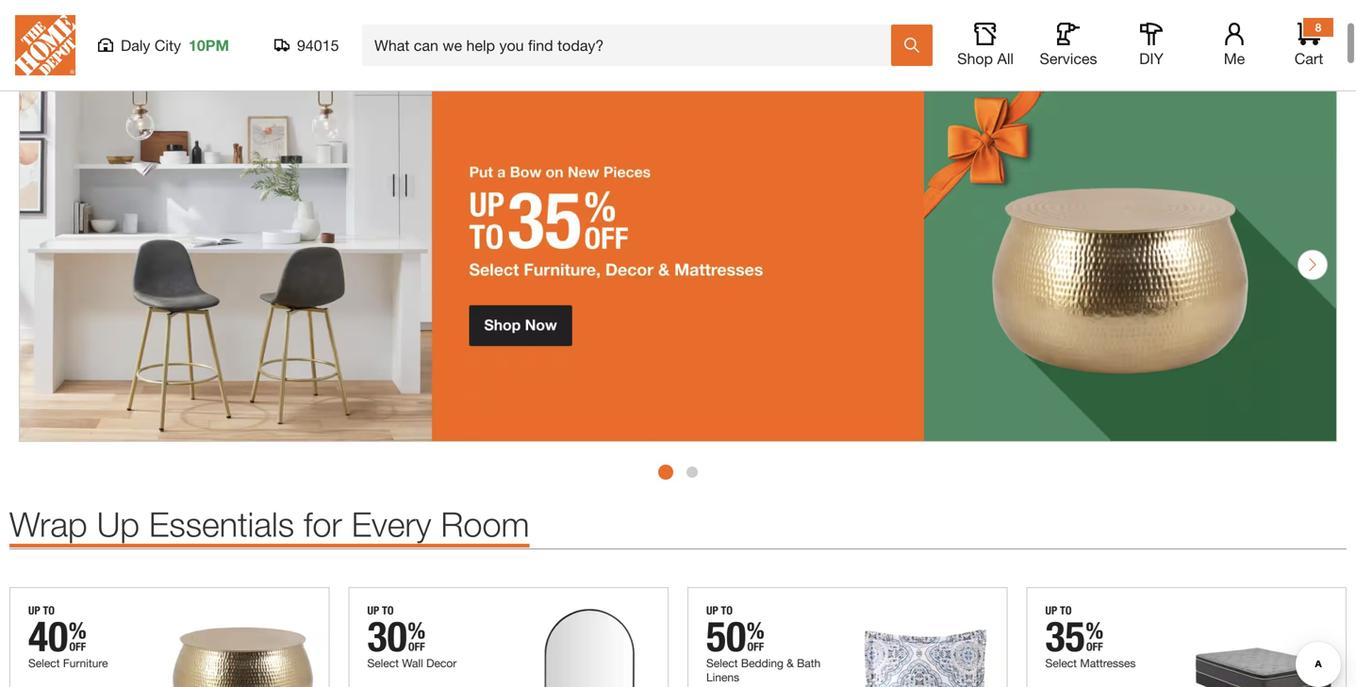 Task type: vqa. For each thing, say whether or not it's contained in the screenshot.
LIGHT inside the the New Classical Olwen Light Blue 8' 0 x 10' 0 Area Rug
no



Task type: describe. For each thing, give the bounding box(es) containing it.
all
[[998, 50, 1014, 67]]

diy
[[1140, 50, 1164, 67]]

essentials
[[149, 504, 294, 544]]

every
[[352, 504, 431, 544]]

shop all
[[958, 50, 1014, 67]]

daly city 10pm
[[121, 36, 229, 54]]

services button
[[1039, 23, 1099, 68]]

up to 35% off image
[[19, 71, 1338, 443]]

home
[[9, 2, 120, 57]]

10pm
[[189, 36, 229, 54]]

94015
[[297, 36, 339, 54]]

diy button
[[1122, 23, 1182, 68]]

wrap
[[9, 504, 87, 544]]

feedback link image
[[1331, 319, 1356, 421]]

me
[[1224, 50, 1245, 67]]

shop
[[958, 50, 993, 67]]



Task type: locate. For each thing, give the bounding box(es) containing it.
up to 35% off select mattresses image
[[1027, 588, 1347, 688]]

home decor
[[9, 2, 260, 57]]

room
[[441, 504, 530, 544]]

up to 30% off select wall decor image
[[349, 588, 669, 688]]

city
[[155, 36, 181, 54]]

8
[[1316, 21, 1322, 34]]

up
[[97, 504, 140, 544]]

cart 8
[[1295, 21, 1324, 67]]

decor
[[132, 2, 260, 57]]

up to 40% off select furniture image
[[9, 588, 330, 688]]

services
[[1040, 50, 1098, 67]]

What can we help you find today? search field
[[374, 25, 890, 65]]

cart
[[1295, 50, 1324, 67]]

wrap up essentials for every room
[[9, 504, 530, 544]]

daly
[[121, 36, 150, 54]]

the home depot logo image
[[15, 15, 75, 75]]

94015 button
[[275, 36, 340, 55]]

me button
[[1205, 23, 1265, 68]]

up to 50% off select bedding & bath linens image
[[688, 588, 1008, 688]]

for
[[304, 504, 342, 544]]

shop all button
[[956, 23, 1016, 68]]



